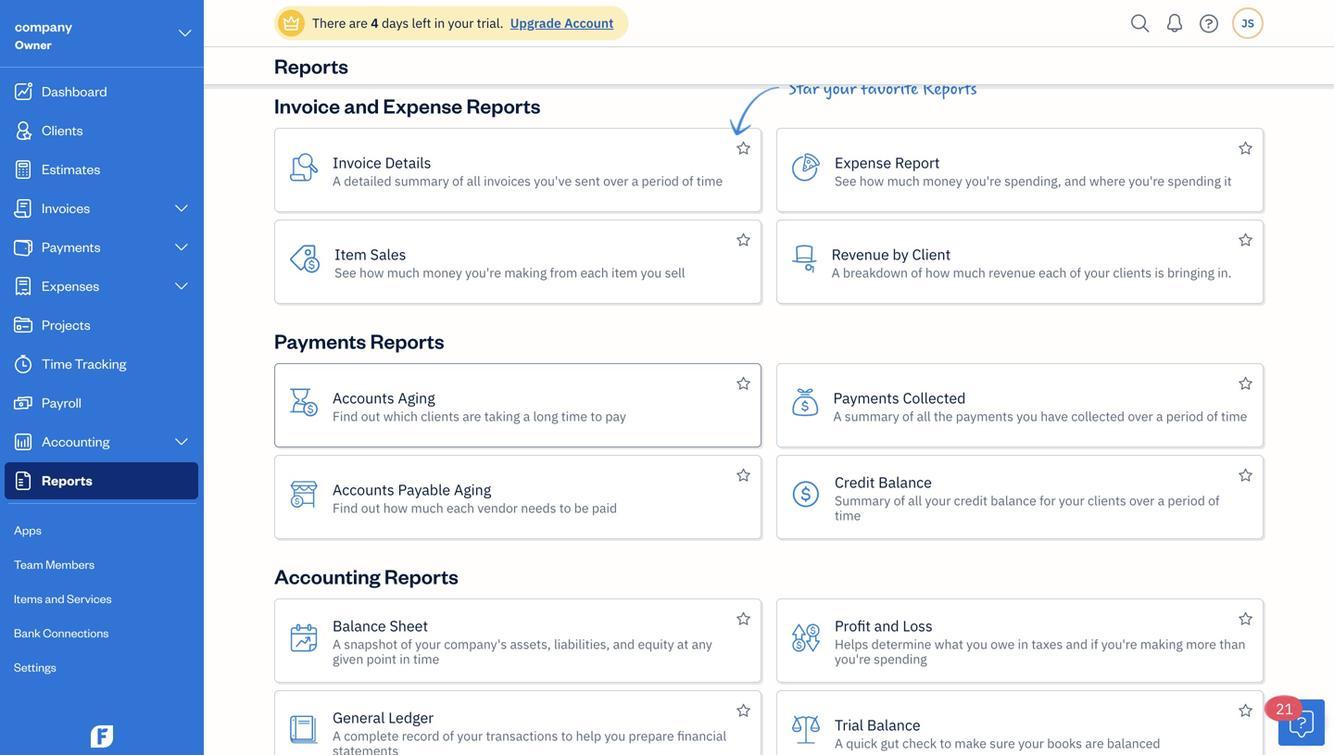 Task type: vqa. For each thing, say whether or not it's contained in the screenshot.
billable
no



Task type: describe. For each thing, give the bounding box(es) containing it.
balance
[[991, 492, 1037, 509]]

if
[[1091, 636, 1098, 653]]

making inside profit and loss helps determine what you owe in taxes and if you're making more than you're spending
[[1141, 636, 1183, 653]]

long
[[533, 408, 558, 425]]

invoices link
[[5, 190, 198, 227]]

a inside credit balance summary of all your credit balance for your clients over a period of time
[[1158, 492, 1165, 509]]

there
[[312, 14, 346, 32]]

js
[[1242, 16, 1255, 31]]

of inside balance sheet a snapshot of your company's assets, liabilities, and equity at any given point in time
[[401, 636, 412, 653]]

time tracking link
[[5, 346, 198, 383]]

clients inside credit balance summary of all your credit balance for your clients over a period of time
[[1088, 492, 1127, 509]]

in inside profit and loss helps determine what you owe in taxes and if you're making more than you're spending
[[1018, 636, 1029, 653]]

period for payments collected
[[1166, 408, 1204, 425]]

snapshot
[[344, 636, 398, 653]]

money for sales
[[423, 264, 462, 281]]

chevron large down image
[[173, 240, 190, 255]]

all inside payments collected a summary of all the payments you have collected over a period of time
[[917, 408, 931, 425]]

team members
[[14, 556, 95, 572]]

where
[[1090, 172, 1126, 189]]

payments for payments collected a summary of all the payments you have collected over a period of time
[[833, 388, 899, 408]]

find inside accounts payable aging find out how much each vendor needs to be paid
[[333, 499, 358, 517]]

invoice inside star your favorite reports invoice and expense reports
[[274, 92, 340, 119]]

balance sheet a snapshot of your company's assets, liabilities, and equity at any given point in time
[[333, 616, 713, 668]]

clients
[[42, 121, 83, 139]]

update favorite status for payments collected image
[[1239, 373, 1253, 395]]

your left credit
[[925, 492, 951, 509]]

items
[[14, 591, 43, 606]]

you're inside item sales see how much money you're making from each item you sell
[[465, 264, 501, 281]]

much inside accounts payable aging find out how much each vendor needs to be paid
[[411, 499, 444, 517]]

all inside invoice details a detailed summary of all invoices you've sent over a period of time
[[467, 172, 481, 189]]

balance for general ledger
[[867, 715, 921, 735]]

resource center badge image
[[1279, 700, 1325, 746]]

accounting for accounting reports
[[274, 563, 380, 589]]

payments for payments reports
[[274, 328, 366, 354]]

update favorite status for trial balance image
[[1239, 700, 1253, 722]]

update favorite status for revenue by client image
[[1239, 229, 1253, 252]]

how inside item sales see how much money you're making from each item you sell
[[360, 264, 384, 281]]

time inside credit balance summary of all your credit balance for your clients over a period of time
[[835, 507, 861, 524]]

crown image
[[282, 13, 301, 33]]

bringing
[[1168, 264, 1215, 281]]

a for general ledger
[[333, 727, 341, 745]]

company owner
[[15, 17, 72, 52]]

star
[[789, 79, 819, 99]]

how inside revenue by client a breakdown of how much revenue each of your clients is bringing in.
[[926, 264, 950, 281]]

general ledger a complete record of your transactions to help you prepare financial statements
[[333, 708, 727, 755]]

from
[[550, 264, 577, 281]]

the
[[934, 408, 953, 425]]

determine
[[872, 636, 932, 653]]

and inside star your favorite reports invoice and expense reports
[[344, 92, 379, 119]]

a inside revenue by client a breakdown of how much revenue each of your clients is bringing in.
[[832, 264, 840, 281]]

you're right if
[[1101, 636, 1138, 653]]

accounting reports
[[274, 563, 459, 589]]

timer image
[[12, 355, 34, 373]]

and left loss
[[874, 616, 899, 636]]

time tracking
[[42, 354, 126, 372]]

item
[[335, 245, 367, 264]]

loss
[[903, 616, 933, 636]]

profit
[[835, 616, 871, 636]]

what
[[935, 636, 964, 653]]

clients inside revenue by client a breakdown of how much revenue each of your clients is bringing in.
[[1113, 264, 1152, 281]]

how inside accounts payable aging find out how much each vendor needs to be paid
[[383, 499, 408, 517]]

a inside accounts aging find out which clients are taking a long time to pay
[[523, 408, 530, 425]]

all inside credit balance summary of all your credit balance for your clients over a period of time
[[908, 492, 922, 509]]

gut
[[881, 735, 900, 752]]

chevron large down image for invoices
[[173, 201, 190, 216]]

accounts for accounts payable aging
[[333, 480, 394, 499]]

reports down there on the top left
[[274, 52, 348, 79]]

services
[[67, 591, 112, 606]]

clients link
[[5, 112, 198, 149]]

transactions
[[486, 727, 558, 745]]

report image
[[12, 472, 34, 490]]

update favorite status for accounts aging image
[[737, 373, 751, 395]]

main element
[[0, 0, 250, 755]]

helps
[[835, 636, 869, 653]]

notifications image
[[1160, 5, 1190, 42]]

report
[[895, 153, 940, 172]]

reports up sheet
[[384, 563, 459, 589]]

much inside revenue by client a breakdown of how much revenue each of your clients is bringing in.
[[953, 264, 986, 281]]

spending inside expense report see how much money you're spending, and where you're spending it
[[1168, 172, 1221, 189]]

projects link
[[5, 307, 198, 344]]

quick
[[846, 735, 878, 752]]

of inside general ledger a complete record of your transactions to help you prepare financial statements
[[443, 727, 454, 745]]

trial
[[835, 715, 864, 735]]

chevron large down image for accounting
[[173, 435, 190, 449]]

freshbooks image
[[87, 726, 117, 748]]

balanced
[[1107, 735, 1161, 752]]

accounts for accounts aging
[[333, 388, 394, 408]]

see for item sales
[[335, 264, 356, 281]]

each inside accounts payable aging find out how much each vendor needs to be paid
[[447, 499, 475, 517]]

be
[[574, 499, 589, 517]]

reports up which
[[370, 328, 444, 354]]

bank connections link
[[5, 617, 198, 650]]

period for credit balance
[[1168, 492, 1205, 509]]

are inside accounts aging find out which clients are taking a long time to pay
[[463, 408, 481, 425]]

a for invoice details
[[333, 172, 341, 189]]

update favorite status for expense report image
[[1239, 137, 1253, 160]]

days
[[382, 14, 409, 32]]

chevron large down image for expenses
[[173, 279, 190, 294]]

a for trial balance
[[835, 735, 843, 752]]

you inside profit and loss helps determine what you owe in taxes and if you're making more than you're spending
[[967, 636, 988, 653]]

payments reports
[[274, 328, 444, 354]]

time
[[42, 354, 72, 372]]

period inside invoice details a detailed summary of all invoices you've sent over a period of time
[[642, 172, 679, 189]]

update favorite status for credit balance image
[[1239, 464, 1253, 487]]

make
[[955, 735, 987, 752]]

estimates
[[42, 160, 100, 177]]

reports right 'favorite'
[[923, 79, 977, 99]]

settings link
[[5, 651, 198, 684]]

dashboard image
[[12, 82, 34, 101]]

credit
[[954, 492, 988, 509]]

how inside expense report see how much money you're spending, and where you're spending it
[[860, 172, 884, 189]]

invoice details a detailed summary of all invoices you've sent over a period of time
[[333, 153, 723, 189]]

expenses link
[[5, 268, 198, 305]]

items and services link
[[5, 583, 198, 615]]

dashboard link
[[5, 73, 198, 110]]

upgrade
[[510, 14, 561, 32]]

clients inside accounts aging find out which clients are taking a long time to pay
[[421, 408, 460, 425]]

search image
[[1126, 10, 1156, 38]]

client image
[[12, 121, 34, 140]]

over for payments collected
[[1128, 408, 1153, 425]]

go to help image
[[1194, 10, 1224, 38]]

spending inside profit and loss helps determine what you owe in taxes and if you're making more than you're spending
[[874, 650, 927, 668]]

team members link
[[5, 549, 198, 581]]

balance for accounts payable aging
[[879, 473, 932, 492]]

payments collected a summary of all the payments you have collected over a period of time
[[833, 388, 1248, 425]]

your inside general ledger a complete record of your transactions to help you prepare financial statements
[[457, 727, 483, 745]]

aging inside accounts aging find out which clients are taking a long time to pay
[[398, 388, 435, 408]]

detailed
[[344, 172, 392, 189]]

to inside accounts aging find out which clients are taking a long time to pay
[[591, 408, 602, 425]]

aging inside accounts payable aging find out how much each vendor needs to be paid
[[454, 480, 491, 499]]

invoices
[[42, 199, 90, 216]]

you inside payments collected a summary of all the payments you have collected over a period of time
[[1017, 408, 1038, 425]]

check
[[903, 735, 937, 752]]

you inside item sales see how much money you're making from each item you sell
[[641, 264, 662, 281]]

prepare
[[629, 727, 674, 745]]

expense inside expense report see how much money you're spending, and where you're spending it
[[835, 153, 892, 172]]

dashboard
[[42, 82, 107, 100]]

point
[[367, 650, 397, 668]]

expense report see how much money you're spending, and where you're spending it
[[835, 153, 1232, 189]]

your inside revenue by client a breakdown of how much revenue each of your clients is bringing in.
[[1084, 264, 1110, 281]]

account
[[564, 14, 614, 32]]

owe
[[991, 636, 1015, 653]]

estimates link
[[5, 151, 198, 188]]

a for payments collected
[[833, 408, 842, 425]]

there are 4 days left in your trial. upgrade account
[[312, 14, 614, 32]]

see for expense report
[[835, 172, 857, 189]]

to inside the trial balance a quick gut check to make sure your books are balanced
[[940, 735, 952, 752]]

upgrade account link
[[507, 14, 614, 32]]

spending,
[[1005, 172, 1062, 189]]

by
[[893, 245, 909, 264]]

payments
[[956, 408, 1014, 425]]

revenue by client a breakdown of how much revenue each of your clients is bringing in.
[[832, 245, 1232, 281]]

and inside main element
[[45, 591, 64, 606]]

company's
[[444, 636, 507, 653]]

invoice inside invoice details a detailed summary of all invoices you've sent over a period of time
[[333, 153, 382, 172]]

payroll link
[[5, 385, 198, 422]]

collected
[[1071, 408, 1125, 425]]

taking
[[484, 408, 520, 425]]

accounting link
[[5, 423, 198, 461]]

any
[[692, 636, 713, 653]]



Task type: locate. For each thing, give the bounding box(es) containing it.
how left report
[[860, 172, 884, 189]]

payments left collected
[[833, 388, 899, 408]]

a left complete
[[333, 727, 341, 745]]

clients left is
[[1113, 264, 1152, 281]]

are left taking
[[463, 408, 481, 425]]

expense up details
[[383, 92, 463, 119]]

money for report
[[923, 172, 962, 189]]

a inside invoice details a detailed summary of all invoices you've sent over a period of time
[[333, 172, 341, 189]]

money inside expense report see how much money you're spending, and where you're spending it
[[923, 172, 962, 189]]

much inside expense report see how much money you're spending, and where you're spending it
[[887, 172, 920, 189]]

reports inside main element
[[42, 471, 92, 489]]

1 horizontal spatial money
[[923, 172, 962, 189]]

chart image
[[12, 433, 34, 451]]

2 vertical spatial balance
[[867, 715, 921, 735]]

2 accounts from the top
[[333, 480, 394, 499]]

out inside accounts aging find out which clients are taking a long time to pay
[[361, 408, 380, 425]]

0 horizontal spatial each
[[447, 499, 475, 517]]

2 horizontal spatial each
[[1039, 264, 1067, 281]]

update favorite status for balance sheet image
[[737, 608, 751, 631]]

your left trial.
[[448, 14, 474, 32]]

reports
[[274, 52, 348, 79], [923, 79, 977, 99], [467, 92, 541, 119], [370, 328, 444, 354], [42, 471, 92, 489], [384, 563, 459, 589]]

to left be
[[559, 499, 571, 517]]

balance right trial
[[867, 715, 921, 735]]

money right sales
[[423, 264, 462, 281]]

a inside the trial balance a quick gut check to make sure your books are balanced
[[835, 735, 843, 752]]

js button
[[1232, 7, 1264, 39]]

you're right where
[[1129, 172, 1165, 189]]

accounting inside main element
[[42, 432, 110, 450]]

apps link
[[5, 514, 198, 547]]

and inside balance sheet a snapshot of your company's assets, liabilities, and equity at any given point in time
[[613, 636, 635, 653]]

complete
[[344, 727, 399, 745]]

summary inside payments collected a summary of all the payments you have collected over a period of time
[[845, 408, 899, 425]]

your right record
[[457, 727, 483, 745]]

2 vertical spatial clients
[[1088, 492, 1127, 509]]

each for revenue by client
[[1039, 264, 1067, 281]]

summary left collected
[[845, 408, 899, 425]]

payments inside payments collected a summary of all the payments you have collected over a period of time
[[833, 388, 899, 408]]

1 horizontal spatial making
[[1141, 636, 1183, 653]]

each left the item
[[581, 264, 608, 281]]

all left the
[[917, 408, 931, 425]]

1 horizontal spatial are
[[463, 408, 481, 425]]

balance inside credit balance summary of all your credit balance for your clients over a period of time
[[879, 473, 932, 492]]

0 horizontal spatial see
[[335, 264, 356, 281]]

a
[[333, 172, 341, 189], [832, 264, 840, 281], [833, 408, 842, 425], [333, 636, 341, 653], [333, 727, 341, 745], [835, 735, 843, 752]]

payments for payments
[[42, 238, 101, 255]]

clients right the for at the right
[[1088, 492, 1127, 509]]

items and services
[[14, 591, 112, 606]]

your inside star your favorite reports invoice and expense reports
[[824, 79, 857, 99]]

details
[[385, 153, 431, 172]]

aging down payments reports
[[398, 388, 435, 408]]

over inside invoice details a detailed summary of all invoices you've sent over a period of time
[[603, 172, 629, 189]]

to inside accounts payable aging find out how much each vendor needs to be paid
[[559, 499, 571, 517]]

invoice image
[[12, 199, 34, 218]]

how up payments reports
[[360, 264, 384, 281]]

reports link
[[5, 462, 198, 499]]

summary inside invoice details a detailed summary of all invoices you've sent over a period of time
[[395, 172, 449, 189]]

you left have
[[1017, 408, 1038, 425]]

0 vertical spatial money
[[923, 172, 962, 189]]

balance up given
[[333, 616, 386, 636]]

to left pay
[[591, 408, 602, 425]]

client
[[912, 245, 951, 264]]

each right revenue
[[1039, 264, 1067, 281]]

payroll
[[42, 393, 81, 411]]

statements
[[333, 742, 399, 755]]

collected
[[903, 388, 966, 408]]

update favorite status for profit and loss image
[[1239, 608, 1253, 631]]

1 vertical spatial payments
[[274, 328, 366, 354]]

0 vertical spatial aging
[[398, 388, 435, 408]]

chevron large down image inside invoices link
[[173, 201, 190, 216]]

1 vertical spatial making
[[1141, 636, 1183, 653]]

estimate image
[[12, 160, 34, 179]]

21
[[1276, 699, 1294, 719]]

money
[[923, 172, 962, 189], [423, 264, 462, 281]]

out
[[361, 408, 380, 425], [361, 499, 380, 517]]

0 vertical spatial accounts
[[333, 388, 394, 408]]

a left detailed
[[333, 172, 341, 189]]

your right sure
[[1018, 735, 1044, 752]]

0 vertical spatial accounting
[[42, 432, 110, 450]]

you left "owe"
[[967, 636, 988, 653]]

and left if
[[1066, 636, 1088, 653]]

0 vertical spatial are
[[349, 14, 368, 32]]

financial
[[677, 727, 727, 745]]

1 horizontal spatial in
[[434, 14, 445, 32]]

a inside payments collected a summary of all the payments you have collected over a period of time
[[1156, 408, 1163, 425]]

update favorite status for item sales image
[[737, 229, 751, 252]]

accounting for accounting
[[42, 432, 110, 450]]

to left make
[[940, 735, 952, 752]]

update favorite status for accounts payable aging image
[[737, 464, 751, 487]]

you right 'help'
[[605, 727, 626, 745]]

0 vertical spatial summary
[[395, 172, 449, 189]]

money image
[[12, 394, 34, 412]]

expense left report
[[835, 153, 892, 172]]

1 horizontal spatial expense
[[835, 153, 892, 172]]

over inside payments collected a summary of all the payments you have collected over a period of time
[[1128, 408, 1153, 425]]

2 out from the top
[[361, 499, 380, 517]]

balance inside balance sheet a snapshot of your company's assets, liabilities, and equity at any given point in time
[[333, 616, 386, 636]]

1 horizontal spatial accounting
[[274, 563, 380, 589]]

0 vertical spatial period
[[642, 172, 679, 189]]

much left vendor
[[411, 499, 444, 517]]

find inside accounts aging find out which clients are taking a long time to pay
[[333, 408, 358, 425]]

expense
[[383, 92, 463, 119], [835, 153, 892, 172]]

0 vertical spatial invoice
[[274, 92, 340, 119]]

sales
[[370, 245, 406, 264]]

revenue
[[989, 264, 1036, 281]]

balance inside the trial balance a quick gut check to make sure your books are balanced
[[867, 715, 921, 735]]

a inside balance sheet a snapshot of your company's assets, liabilities, and equity at any given point in time
[[333, 636, 341, 653]]

credit balance summary of all your credit balance for your clients over a period of time
[[835, 473, 1220, 524]]

left
[[412, 14, 431, 32]]

0 vertical spatial over
[[603, 172, 629, 189]]

in right "owe"
[[1018, 636, 1029, 653]]

making inside item sales see how much money you're making from each item you sell
[[504, 264, 547, 281]]

out left payable
[[361, 499, 380, 517]]

reports up invoice details a detailed summary of all invoices you've sent over a period of time
[[467, 92, 541, 119]]

assets,
[[510, 636, 551, 653]]

time inside accounts aging find out which clients are taking a long time to pay
[[561, 408, 588, 425]]

your left is
[[1084, 264, 1110, 281]]

payable
[[398, 480, 451, 499]]

in inside balance sheet a snapshot of your company's assets, liabilities, and equity at any given point in time
[[400, 650, 410, 668]]

0 vertical spatial out
[[361, 408, 380, 425]]

1 horizontal spatial aging
[[454, 480, 491, 499]]

revenue
[[832, 245, 889, 264]]

making left from
[[504, 264, 547, 281]]

you've
[[534, 172, 572, 189]]

each inside revenue by client a breakdown of how much revenue each of your clients is bringing in.
[[1039, 264, 1067, 281]]

time inside invoice details a detailed summary of all invoices you've sent over a period of time
[[697, 172, 723, 189]]

spending down loss
[[874, 650, 927, 668]]

1 vertical spatial accounting
[[274, 563, 380, 589]]

0 horizontal spatial aging
[[398, 388, 435, 408]]

paid
[[592, 499, 617, 517]]

accounts inside accounts aging find out which clients are taking a long time to pay
[[333, 388, 394, 408]]

2 find from the top
[[333, 499, 358, 517]]

1 vertical spatial see
[[335, 264, 356, 281]]

1 vertical spatial invoice
[[333, 153, 382, 172]]

accounting
[[42, 432, 110, 450], [274, 563, 380, 589]]

star your favorite reports invoice and expense reports
[[274, 79, 977, 119]]

2 vertical spatial over
[[1130, 492, 1155, 509]]

connections
[[43, 625, 109, 640]]

breakdown
[[843, 264, 908, 281]]

payments down the item
[[274, 328, 366, 354]]

in right point
[[400, 650, 410, 668]]

accounting up "snapshot"
[[274, 563, 380, 589]]

0 vertical spatial expense
[[383, 92, 463, 119]]

a inside invoice details a detailed summary of all invoices you've sent over a period of time
[[632, 172, 639, 189]]

accounting down payroll
[[42, 432, 110, 450]]

1 vertical spatial period
[[1166, 408, 1204, 425]]

owner
[[15, 37, 52, 52]]

1 horizontal spatial see
[[835, 172, 857, 189]]

0 vertical spatial making
[[504, 264, 547, 281]]

period inside payments collected a summary of all the payments you have collected over a period of time
[[1166, 408, 1204, 425]]

your inside balance sheet a snapshot of your company's assets, liabilities, and equity at any given point in time
[[415, 636, 441, 653]]

0 horizontal spatial summary
[[395, 172, 449, 189]]

1 vertical spatial aging
[[454, 480, 491, 499]]

1 vertical spatial expense
[[835, 153, 892, 172]]

much right the item
[[387, 264, 420, 281]]

to inside general ledger a complete record of your transactions to help you prepare financial statements
[[561, 727, 573, 745]]

each left vendor
[[447, 499, 475, 517]]

1 vertical spatial clients
[[421, 408, 460, 425]]

0 horizontal spatial accounting
[[42, 432, 110, 450]]

and left equity
[[613, 636, 635, 653]]

period
[[642, 172, 679, 189], [1166, 408, 1204, 425], [1168, 492, 1205, 509]]

your right the for at the right
[[1059, 492, 1085, 509]]

and up detailed
[[344, 92, 379, 119]]

and left where
[[1065, 172, 1086, 189]]

2 horizontal spatial are
[[1085, 735, 1104, 752]]

apps
[[14, 522, 41, 537]]

1 vertical spatial balance
[[333, 616, 386, 636]]

0 horizontal spatial are
[[349, 14, 368, 32]]

your left company's
[[415, 636, 441, 653]]

1 find from the top
[[333, 408, 358, 425]]

payment image
[[12, 238, 34, 257]]

payments up expenses
[[42, 238, 101, 255]]

your inside the trial balance a quick gut check to make sure your books are balanced
[[1018, 735, 1044, 752]]

a for balance sheet
[[333, 636, 341, 653]]

trial.
[[477, 14, 504, 32]]

making
[[504, 264, 547, 281], [1141, 636, 1183, 653]]

time inside balance sheet a snapshot of your company's assets, liabilities, and equity at any given point in time
[[413, 650, 440, 668]]

spending
[[1168, 172, 1221, 189], [874, 650, 927, 668]]

0 horizontal spatial expense
[[383, 92, 463, 119]]

sent
[[575, 172, 600, 189]]

out inside accounts payable aging find out how much each vendor needs to be paid
[[361, 499, 380, 517]]

out left which
[[361, 408, 380, 425]]

a inside payments collected a summary of all the payments you have collected over a period of time
[[833, 408, 842, 425]]

1 horizontal spatial payments
[[274, 328, 366, 354]]

much right client
[[953, 264, 986, 281]]

0 horizontal spatial money
[[423, 264, 462, 281]]

general
[[333, 708, 385, 727]]

0 vertical spatial find
[[333, 408, 358, 425]]

accounts payable aging find out how much each vendor needs to be paid
[[333, 480, 617, 517]]

you inside general ledger a complete record of your transactions to help you prepare financial statements
[[605, 727, 626, 745]]

0 vertical spatial clients
[[1113, 264, 1152, 281]]

1 out from the top
[[361, 408, 380, 425]]

0 vertical spatial see
[[835, 172, 857, 189]]

a left "snapshot"
[[333, 636, 341, 653]]

you're left spending,
[[966, 172, 1002, 189]]

sell
[[665, 264, 685, 281]]

0 horizontal spatial in
[[400, 650, 410, 668]]

each for item sales
[[581, 264, 608, 281]]

2 vertical spatial period
[[1168, 492, 1205, 509]]

all right summary
[[908, 492, 922, 509]]

spending left it
[[1168, 172, 1221, 189]]

invoice down crown image
[[274, 92, 340, 119]]

1 horizontal spatial each
[[581, 264, 608, 281]]

1 vertical spatial money
[[423, 264, 462, 281]]

1 horizontal spatial summary
[[845, 408, 899, 425]]

clients
[[1113, 264, 1152, 281], [421, 408, 460, 425], [1088, 492, 1127, 509]]

over inside credit balance summary of all your credit balance for your clients over a period of time
[[1130, 492, 1155, 509]]

a left quick
[[835, 735, 843, 752]]

time inside payments collected a summary of all the payments you have collected over a period of time
[[1221, 408, 1248, 425]]

chevron large down image inside "expenses" link
[[173, 279, 190, 294]]

than
[[1220, 636, 1246, 653]]

accounts down payments reports
[[333, 388, 394, 408]]

1 vertical spatial accounts
[[333, 480, 394, 499]]

is
[[1155, 264, 1164, 281]]

at
[[677, 636, 689, 653]]

invoice
[[274, 92, 340, 119], [333, 153, 382, 172]]

0 horizontal spatial spending
[[874, 650, 927, 668]]

over for credit balance
[[1130, 492, 1155, 509]]

1 vertical spatial out
[[361, 499, 380, 517]]

money up client
[[923, 172, 962, 189]]

making left "more"
[[1141, 636, 1183, 653]]

1 vertical spatial are
[[463, 408, 481, 425]]

have
[[1041, 408, 1068, 425]]

all left invoices
[[467, 172, 481, 189]]

much inside item sales see how much money you're making from each item you sell
[[387, 264, 420, 281]]

your right star
[[824, 79, 857, 99]]

bank
[[14, 625, 41, 640]]

are right books
[[1085, 735, 1104, 752]]

0 vertical spatial spending
[[1168, 172, 1221, 189]]

expenses
[[42, 277, 99, 294]]

you're left from
[[465, 264, 501, 281]]

time
[[697, 172, 723, 189], [561, 408, 588, 425], [1221, 408, 1248, 425], [835, 507, 861, 524], [413, 650, 440, 668]]

2 vertical spatial payments
[[833, 388, 899, 408]]

bank connections
[[14, 625, 109, 640]]

item
[[612, 264, 638, 281]]

you left sell
[[641, 264, 662, 281]]

see left sales
[[335, 264, 356, 281]]

0 horizontal spatial payments
[[42, 238, 101, 255]]

for
[[1040, 492, 1056, 509]]

ledger
[[388, 708, 434, 727]]

reports right report image
[[42, 471, 92, 489]]

invoice left details
[[333, 153, 382, 172]]

pay
[[605, 408, 626, 425]]

1 vertical spatial over
[[1128, 408, 1153, 425]]

chevron large down image
[[177, 22, 194, 44], [173, 201, 190, 216], [173, 279, 190, 294], [173, 435, 190, 449]]

in right 'left'
[[434, 14, 445, 32]]

1 vertical spatial all
[[917, 408, 931, 425]]

0 horizontal spatial making
[[504, 264, 547, 281]]

2 vertical spatial all
[[908, 492, 922, 509]]

summary
[[835, 492, 891, 509]]

see inside item sales see how much money you're making from each item you sell
[[335, 264, 356, 281]]

find
[[333, 408, 358, 425], [333, 499, 358, 517]]

project image
[[12, 316, 34, 335]]

a up credit
[[833, 408, 842, 425]]

0 vertical spatial payments
[[42, 238, 101, 255]]

help
[[576, 727, 602, 745]]

period inside credit balance summary of all your credit balance for your clients over a period of time
[[1168, 492, 1205, 509]]

expense inside star your favorite reports invoice and expense reports
[[383, 92, 463, 119]]

how
[[860, 172, 884, 189], [360, 264, 384, 281], [926, 264, 950, 281], [383, 499, 408, 517]]

1 vertical spatial summary
[[845, 408, 899, 425]]

how right by
[[926, 264, 950, 281]]

0 vertical spatial balance
[[879, 473, 932, 492]]

1 vertical spatial find
[[333, 499, 358, 517]]

how up accounting reports
[[383, 499, 408, 517]]

books
[[1047, 735, 1082, 752]]

credit
[[835, 473, 875, 492]]

summary right detailed
[[395, 172, 449, 189]]

a left the "breakdown"
[[832, 264, 840, 281]]

payments inside main element
[[42, 238, 101, 255]]

accounts inside accounts payable aging find out how much each vendor needs to be paid
[[333, 480, 394, 499]]

accounts left payable
[[333, 480, 394, 499]]

are inside the trial balance a quick gut check to make sure your books are balanced
[[1085, 735, 1104, 752]]

aging right payable
[[454, 480, 491, 499]]

2 horizontal spatial payments
[[833, 388, 899, 408]]

you're down "profit"
[[835, 650, 871, 668]]

1 horizontal spatial spending
[[1168, 172, 1221, 189]]

1 accounts from the top
[[333, 388, 394, 408]]

which
[[383, 408, 418, 425]]

and right items
[[45, 591, 64, 606]]

equity
[[638, 636, 674, 653]]

item sales see how much money you're making from each item you sell
[[335, 245, 685, 281]]

more
[[1186, 636, 1217, 653]]

update favorite status for general ledger image
[[737, 700, 751, 722]]

settings
[[14, 659, 56, 675]]

money inside item sales see how much money you're making from each item you sell
[[423, 264, 462, 281]]

and inside expense report see how much money you're spending, and where you're spending it
[[1065, 172, 1086, 189]]

21 button
[[1267, 697, 1325, 746]]

see inside expense report see how much money you're spending, and where you're spending it
[[835, 172, 857, 189]]

2 horizontal spatial in
[[1018, 636, 1029, 653]]

update favorite status for invoice details image
[[737, 137, 751, 160]]

balance right credit
[[879, 473, 932, 492]]

0 vertical spatial all
[[467, 172, 481, 189]]

much up by
[[887, 172, 920, 189]]

see left report
[[835, 172, 857, 189]]

each inside item sales see how much money you're making from each item you sell
[[581, 264, 608, 281]]

a
[[632, 172, 639, 189], [523, 408, 530, 425], [1156, 408, 1163, 425], [1158, 492, 1165, 509]]

2 vertical spatial are
[[1085, 735, 1104, 752]]

clients right which
[[421, 408, 460, 425]]

your
[[448, 14, 474, 32], [824, 79, 857, 99], [1084, 264, 1110, 281], [925, 492, 951, 509], [1059, 492, 1085, 509], [415, 636, 441, 653], [457, 727, 483, 745], [1018, 735, 1044, 752]]

find left which
[[333, 408, 358, 425]]

1 vertical spatial spending
[[874, 650, 927, 668]]

a inside general ledger a complete record of your transactions to help you prepare financial statements
[[333, 727, 341, 745]]

company
[[15, 17, 72, 35]]

trial balance a quick gut check to make sure your books are balanced
[[835, 715, 1161, 752]]

find up accounting reports
[[333, 499, 358, 517]]

are left the 4
[[349, 14, 368, 32]]

expense image
[[12, 277, 34, 296]]

to left 'help'
[[561, 727, 573, 745]]



